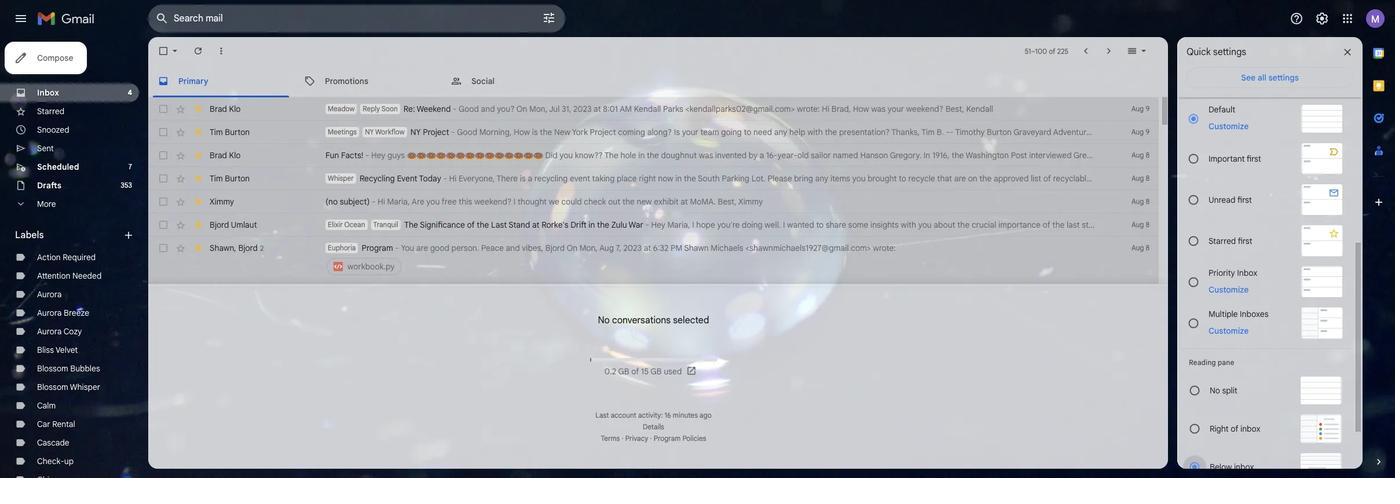 Task type: describe. For each thing, give the bounding box(es) containing it.
program policies link
[[654, 434, 707, 443]]

2 gb from the left
[[651, 366, 662, 376]]

0 vertical spatial the
[[605, 150, 619, 161]]

privacy
[[626, 434, 649, 443]]

quick settings element
[[1187, 46, 1247, 67]]

burton for whisper recycling event today - hi everyone, there is a recycling event taking place right now in the south parking lot. please bring any items you brought to recycle that are on the approved list of recyclable items. thank you, tim
[[225, 173, 250, 184]]

no split
[[1210, 385, 1238, 396]]

ny project - good morning, how is the new york project coming along? is your team going to need any help with the presentation? thanks, tim b. -- timothy burton graveyard adventures 379 national cemetery rd.
[[411, 127, 1195, 137]]

good for good and you? on mon, jul 31, 2023 at 8:01 am kendall parks <kendallparks02@gmail.com> wrote: hi brad, how was your weekend? best, kendall
[[459, 104, 479, 114]]

sent
[[37, 143, 54, 154]]

whisper inside labels navigation
[[70, 382, 100, 392]]

workbook.py
[[348, 261, 395, 272]]

7
[[129, 162, 132, 171]]

1 horizontal spatial are
[[955, 173, 967, 184]]

cemetery
[[1145, 127, 1181, 137]]

cozy
[[64, 326, 82, 337]]

right of inbox
[[1210, 424, 1261, 434]]

elixir ocean
[[328, 220, 365, 229]]

vibes,
[[522, 243, 544, 253]]

terms link
[[601, 434, 620, 443]]

of left 15
[[632, 366, 639, 376]]

4 aug 8 from the top
[[1132, 220, 1150, 229]]

0 horizontal spatial i
[[514, 196, 516, 207]]

facts!
[[341, 150, 364, 161]]

blossom whisper
[[37, 382, 100, 392]]

at right stand
[[532, 220, 540, 230]]

1 vertical spatial hi
[[449, 173, 457, 184]]

1 kendall from the left
[[634, 104, 661, 114]]

year-
[[778, 150, 798, 161]]

2 drift from the left
[[1144, 220, 1160, 230]]

conversations
[[612, 314, 671, 326]]

aurora breeze
[[37, 308, 89, 318]]

interviewed
[[1030, 150, 1072, 161]]

0 vertical spatial weekend?
[[907, 104, 944, 114]]

the left last
[[1053, 220, 1065, 230]]

compose
[[37, 53, 73, 63]]

2 horizontal spatial in
[[676, 173, 682, 184]]

klo for aug 8
[[229, 150, 241, 161]]

check-up
[[37, 456, 74, 466]]

0 vertical spatial any
[[775, 127, 788, 137]]

social tab
[[442, 65, 588, 97]]

1 horizontal spatial maria,
[[668, 220, 690, 230]]

row containing shawn
[[148, 236, 1159, 283]]

you left the about at top
[[919, 220, 932, 230]]

2 horizontal spatial bjord
[[546, 243, 565, 253]]

5 aug 8 from the top
[[1132, 243, 1150, 252]]

brad for aug 9
[[210, 104, 227, 114]]

calm link
[[37, 400, 56, 411]]

0 horizontal spatial 2023
[[574, 104, 592, 114]]

the left "war."
[[1188, 220, 1200, 230]]

labels
[[15, 229, 44, 241]]

used
[[664, 366, 682, 376]]

priority inbox
[[1209, 267, 1258, 278]]

this
[[459, 196, 472, 207]]

2 kendall from the left
[[967, 104, 994, 114]]

multiple inboxes
[[1209, 309, 1269, 319]]

the left new
[[540, 127, 552, 137]]

sailor
[[811, 150, 831, 161]]

event
[[570, 173, 590, 184]]

0 vertical spatial best,
[[946, 104, 965, 114]]

selected
[[673, 314, 710, 326]]

customize for default
[[1209, 121, 1249, 132]]

the left man
[[1108, 150, 1120, 161]]

need
[[754, 127, 772, 137]]

1 horizontal spatial shawn
[[685, 243, 709, 253]]

at right stand in the right of the page
[[1105, 220, 1113, 230]]

needed
[[72, 271, 102, 281]]

1 row from the top
[[148, 97, 1159, 121]]

of left last
[[1043, 220, 1051, 230]]

good
[[430, 243, 450, 253]]

the up sailor
[[825, 127, 838, 137]]

tim left b.
[[922, 127, 935, 137]]

2 🍩 image from the left
[[475, 151, 485, 161]]

1 🍩 image from the left
[[436, 151, 446, 161]]

0 vertical spatial inbox
[[1241, 424, 1261, 434]]

aurora for aurora cozy
[[37, 326, 62, 337]]

aurora for aurora link
[[37, 289, 62, 300]]

south
[[698, 173, 720, 184]]

1 horizontal spatial any
[[816, 173, 829, 184]]

8 for ximmy
[[1146, 197, 1150, 206]]

9 🍩 image from the left
[[534, 151, 543, 161]]

no conversations selected main content
[[148, 37, 1336, 478]]

of right right
[[1231, 424, 1239, 434]]

below
[[1210, 462, 1233, 472]]

timothy
[[956, 127, 985, 137]]

tim right you,
[[1159, 173, 1172, 184]]

action
[[37, 252, 61, 262]]

reply soon
[[363, 104, 398, 113]]

at right exhibit
[[681, 196, 688, 207]]

settings image
[[1316, 12, 1330, 25]]

15
[[641, 366, 649, 376]]

cascade link
[[37, 437, 69, 448]]

0 vertical spatial and
[[481, 104, 495, 114]]

to left 'have'
[[1189, 150, 1196, 161]]

adventures
[[1054, 127, 1096, 137]]

the down check
[[597, 220, 610, 230]]

0 horizontal spatial on
[[517, 104, 528, 114]]

attention
[[37, 271, 70, 281]]

1 gb from the left
[[618, 366, 630, 376]]

michaels
[[711, 243, 744, 253]]

last inside last account activity: 16 minutes ago details terms · privacy · program policies
[[596, 411, 609, 420]]

3 🍩 image from the left
[[504, 151, 514, 161]]

1 horizontal spatial in
[[639, 150, 645, 161]]

list
[[1031, 173, 1042, 184]]

2 aug 9 from the top
[[1132, 127, 1150, 136]]

aurora cozy
[[37, 326, 82, 337]]

claimed
[[1158, 150, 1186, 161]]

york
[[572, 127, 588, 137]]

tim down primary tab
[[210, 127, 223, 137]]

0 horizontal spatial shawn
[[210, 242, 234, 253]]

inboxes
[[1241, 309, 1269, 319]]

ny for ny project - good morning, how is the new york project coming along? is your team going to need any help with the presentation? thanks, tim b. -- timothy burton graveyard adventures 379 national cemetery rd.
[[411, 127, 421, 137]]

to left need
[[744, 127, 752, 137]]

inbox inside labels navigation
[[37, 87, 59, 98]]

washington
[[966, 150, 1009, 161]]

1 vertical spatial a
[[528, 173, 533, 184]]

named
[[833, 150, 859, 161]]

are inside cell
[[417, 243, 428, 253]]

379
[[1098, 127, 1111, 137]]

pm
[[671, 243, 683, 253]]

tim up bjord umlaut
[[210, 173, 223, 184]]

8 for tim burton
[[1146, 174, 1150, 183]]

hanson
[[861, 150, 889, 161]]

1 vertical spatial inbox
[[1235, 462, 1255, 472]]

brad for aug 8
[[210, 150, 227, 161]]

0 vertical spatial maria,
[[387, 196, 410, 207]]

morning,
[[480, 127, 512, 137]]

3 row from the top
[[148, 144, 1216, 167]]

refresh image
[[192, 45, 204, 57]]

first for unread first
[[1238, 194, 1253, 205]]

below inbox
[[1210, 462, 1255, 472]]

0 vertical spatial your
[[888, 104, 905, 114]]

2 rorke's from the left
[[1115, 220, 1142, 230]]

settings inside see all settings button
[[1269, 72, 1300, 83]]

coming
[[618, 127, 646, 137]]

know??
[[575, 150, 603, 161]]

the right 1916,
[[952, 150, 964, 161]]

importance
[[999, 220, 1041, 230]]

are
[[412, 196, 425, 207]]

sent link
[[37, 143, 54, 154]]

presentation?
[[840, 127, 890, 137]]

the left south in the top of the page
[[684, 173, 696, 184]]

there
[[497, 173, 518, 184]]

2023 inside cell
[[624, 243, 642, 253]]

1 rorke's from the left
[[542, 220, 569, 230]]

significance
[[420, 220, 465, 230]]

you right did
[[560, 150, 573, 161]]

reading pane element
[[1190, 358, 1343, 367]]

0.2 gb of 15 gb used
[[605, 366, 682, 376]]

reading pane
[[1190, 358, 1235, 367]]

did
[[545, 150, 558, 161]]

2 horizontal spatial i
[[783, 220, 786, 230]]

1 horizontal spatial i
[[693, 220, 695, 230]]

0 vertical spatial a
[[760, 150, 765, 161]]

tab list inside no conversations selected main content
[[148, 65, 1169, 97]]

action required link
[[37, 252, 96, 262]]

no for no conversations selected
[[598, 314, 610, 326]]

the right the about at top
[[958, 220, 970, 230]]

the right out
[[623, 196, 635, 207]]

to left share
[[817, 220, 824, 230]]

brought
[[868, 173, 897, 184]]

well.
[[765, 220, 781, 230]]

drafts
[[37, 180, 61, 191]]

0 vertical spatial mon,
[[530, 104, 548, 114]]

2 vertical spatial in
[[589, 220, 595, 230]]

aug inside cell
[[600, 243, 614, 253]]

labels heading
[[15, 229, 123, 241]]

team
[[701, 127, 719, 137]]

1 project from the left
[[423, 127, 449, 137]]

blossom whisper link
[[37, 382, 100, 392]]

search mail image
[[152, 8, 173, 29]]

gmail image
[[37, 7, 100, 30]]

have
[[1198, 150, 1216, 161]]

31,
[[562, 104, 571, 114]]

up
[[64, 456, 74, 466]]

0 horizontal spatial bjord
[[210, 220, 229, 230]]

- inside cell
[[395, 243, 399, 253]]

split
[[1223, 385, 1238, 396]]

fun facts!
[[326, 150, 364, 161]]

starred for starred first
[[1209, 236, 1237, 246]]

1 horizontal spatial is
[[532, 127, 538, 137]]

row containing bjord umlaut
[[148, 213, 1336, 236]]

snoozed
[[37, 125, 69, 135]]

important first
[[1209, 153, 1262, 164]]

labels navigation
[[0, 37, 148, 478]]

jul
[[549, 104, 560, 114]]

lot.
[[752, 173, 766, 184]]

thank
[[1117, 173, 1140, 184]]

recycling
[[535, 173, 568, 184]]

first for starred first
[[1239, 236, 1253, 246]]

you right items
[[853, 173, 866, 184]]

2 during from the left
[[1298, 220, 1321, 230]]

4 row from the top
[[148, 167, 1172, 190]]

burton for ny project - good morning, how is the new york project coming along? is your team going to need any help with the presentation? thanks, tim b. -- timothy burton graveyard adventures 379 national cemetery rd.
[[225, 127, 250, 137]]

euphoria program - you are good person. peace and vibes, bjord on mon, aug 7, 2023 at 6:32 pm shawn michaels <shawnmichaels1927@gmail.com> wrote:
[[328, 243, 896, 253]]

1 vertical spatial was
[[699, 150, 714, 161]]

primary
[[178, 76, 208, 86]]

b.
[[937, 127, 945, 137]]

2 🍩 image from the left
[[417, 151, 427, 161]]

at inside cell
[[644, 243, 651, 253]]

1 vertical spatial is
[[520, 173, 526, 184]]

8:01
[[603, 104, 618, 114]]

blossom for blossom whisper
[[37, 382, 68, 392]]

353
[[121, 181, 132, 189]]

and inside cell
[[506, 243, 520, 253]]

starred for "starred" link
[[37, 106, 64, 116]]

1 horizontal spatial inbox
[[1238, 267, 1258, 278]]

0 horizontal spatial hi
[[378, 196, 385, 207]]

2 ximmy from the left
[[739, 196, 763, 207]]

0 vertical spatial with
[[808, 127, 823, 137]]

the right 1879,
[[1324, 220, 1336, 230]]

1 zulu from the left
[[612, 220, 627, 230]]



Task type: vqa. For each thing, say whether or not it's contained in the screenshot.
Filters and Blocked Addresses LINK
no



Task type: locate. For each thing, give the bounding box(es) containing it.
good down social
[[459, 104, 479, 114]]

2 brad klo from the top
[[210, 150, 241, 161]]

1 customize from the top
[[1209, 121, 1249, 132]]

war
[[629, 220, 644, 230]]

starred inside labels navigation
[[37, 106, 64, 116]]

0 horizontal spatial settings
[[1214, 46, 1247, 58]]

0 vertical spatial are
[[955, 173, 967, 184]]

0 horizontal spatial with
[[808, 127, 823, 137]]

how right the brad, at the right of page
[[854, 104, 870, 114]]

0 horizontal spatial zulu
[[612, 220, 627, 230]]

last
[[491, 220, 507, 230], [596, 411, 609, 420]]

bring
[[795, 173, 814, 184]]

check
[[584, 196, 606, 207]]

customize button down 'default'
[[1202, 119, 1256, 133]]

3 aurora from the top
[[37, 326, 62, 337]]

inbox up "starred" link
[[37, 87, 59, 98]]

0 vertical spatial in
[[639, 150, 645, 161]]

starred up snoozed
[[37, 106, 64, 116]]

parks
[[663, 104, 684, 114]]

maria,
[[387, 196, 410, 207], [668, 220, 690, 230]]

mon,
[[530, 104, 548, 114], [580, 243, 598, 253]]

aurora down aurora link
[[37, 308, 62, 318]]

customize for priority inbox
[[1209, 284, 1249, 295]]

1 customize button from the top
[[1202, 119, 1256, 133]]

2 blossom from the top
[[37, 382, 68, 392]]

3 8 from the top
[[1146, 197, 1150, 206]]

1 vertical spatial first
[[1238, 194, 1253, 205]]

follow link to manage storage image
[[687, 365, 698, 377]]

1 vertical spatial 2023
[[624, 243, 642, 253]]

7 🍩 image from the left
[[485, 151, 495, 161]]

1 vertical spatial blossom
[[37, 382, 68, 392]]

project right york
[[590, 127, 616, 137]]

that
[[938, 173, 953, 184]]

1 🍩 image from the left
[[407, 151, 417, 161]]

program inside last account activity: 16 minutes ago details terms · privacy · program policies
[[654, 434, 681, 443]]

1 horizontal spatial wrote:
[[873, 243, 896, 253]]

bjord right ,
[[238, 242, 258, 253]]

shawn right pm
[[685, 243, 709, 253]]

settings inside quick settings element
[[1214, 46, 1247, 58]]

on inside cell
[[567, 243, 578, 253]]

8 row from the top
[[148, 283, 1159, 329]]

rorke's right stand in the right of the page
[[1115, 220, 1142, 230]]

-
[[453, 104, 457, 114], [451, 127, 455, 137], [947, 127, 950, 137], [950, 127, 954, 137], [366, 150, 369, 161], [444, 173, 447, 184], [372, 196, 376, 207], [646, 220, 649, 230], [395, 243, 399, 253]]

gregory.
[[890, 150, 922, 161]]

i right well.
[[783, 220, 786, 230]]

1 vertical spatial good
[[457, 127, 478, 137]]

1 aug 9 from the top
[[1132, 104, 1150, 113]]

we
[[549, 196, 560, 207]]

1 horizontal spatial program
[[654, 434, 681, 443]]

1 horizontal spatial with
[[901, 220, 917, 230]]

1 vertical spatial the
[[404, 220, 418, 230]]

ximmy
[[210, 196, 234, 207], [739, 196, 763, 207]]

peace
[[481, 243, 504, 253]]

0 horizontal spatial mon,
[[530, 104, 548, 114]]

the right "on"
[[980, 173, 992, 184]]

8
[[1146, 151, 1150, 159], [1146, 174, 1150, 183], [1146, 197, 1150, 206], [1146, 220, 1150, 229], [1146, 243, 1150, 252]]

in down check
[[589, 220, 595, 230]]

zulu left "war."
[[1202, 220, 1217, 230]]

rorke's down we
[[542, 220, 569, 230]]

blossom for blossom bubbles
[[37, 363, 68, 374]]

you,
[[1142, 173, 1157, 184]]

scheduled
[[37, 162, 79, 172]]

1 horizontal spatial whisper
[[328, 174, 354, 183]]

tab list
[[1363, 37, 1396, 436], [148, 65, 1169, 97]]

2 vertical spatial customize
[[1209, 325, 1249, 336]]

is left new
[[532, 127, 538, 137]]

bliss velvet
[[37, 345, 78, 355]]

tim burton down primary tab
[[210, 127, 250, 137]]

2 project from the left
[[590, 127, 616, 137]]

1 brad klo from the top
[[210, 104, 241, 114]]

2023 right 7,
[[624, 243, 642, 253]]

new
[[637, 196, 652, 207]]

1 vertical spatial best,
[[718, 196, 737, 207]]

in right now
[[676, 173, 682, 184]]

aurora up 'bliss'
[[37, 326, 62, 337]]

bjord right vibes,
[[546, 243, 565, 253]]

1 aug 8 from the top
[[1132, 151, 1150, 159]]

ny for ny workflow
[[365, 127, 374, 136]]

0 vertical spatial hey
[[371, 150, 386, 161]]

2 aurora from the top
[[37, 308, 62, 318]]

7 row from the top
[[148, 236, 1159, 283]]

and left vibes,
[[506, 243, 520, 253]]

whisper inside whisper recycling event today - hi everyone, there is a recycling event taking place right now in the south parking lot. please bring any items you brought to recycle that are on the approved list of recyclable items. thank you, tim
[[328, 174, 354, 183]]

aurora for aurora breeze
[[37, 308, 62, 318]]

a
[[760, 150, 765, 161], [528, 173, 533, 184]]

1 vertical spatial whisper
[[70, 382, 100, 392]]

0 vertical spatial whisper
[[328, 174, 354, 183]]

cell containing program
[[326, 242, 1102, 277]]

0 vertical spatial program
[[362, 243, 393, 253]]

on
[[969, 173, 978, 184]]

at
[[594, 104, 601, 114], [681, 196, 688, 207], [532, 220, 540, 230], [1105, 220, 1113, 230], [644, 243, 651, 253]]

0 vertical spatial how
[[854, 104, 870, 114]]

1 vertical spatial and
[[506, 243, 520, 253]]

bubbles
[[70, 363, 100, 374]]

1 drift from the left
[[571, 220, 587, 230]]

ny workflow
[[365, 127, 405, 136]]

stand
[[1082, 220, 1103, 230]]

2 zulu from the left
[[1202, 220, 1217, 230]]

no for no split
[[1210, 385, 1221, 396]]

priority
[[1209, 267, 1236, 278]]

primary tab
[[148, 65, 294, 97]]

newer image
[[1081, 45, 1092, 57]]

0 horizontal spatial no
[[598, 314, 610, 326]]

in left 1916,
[[924, 150, 931, 161]]

shawn down bjord umlaut
[[210, 242, 234, 253]]

,
[[234, 242, 236, 253]]

0 horizontal spatial kendall
[[634, 104, 661, 114]]

settings right all
[[1269, 72, 1300, 83]]

0 vertical spatial brad klo
[[210, 104, 241, 114]]

ny down the re:
[[411, 127, 421, 137]]

1 aurora from the top
[[37, 289, 62, 300]]

invented
[[716, 150, 747, 161]]

blossom
[[37, 363, 68, 374], [37, 382, 68, 392]]

recycling
[[360, 173, 395, 184]]

inbox
[[1241, 424, 1261, 434], [1235, 462, 1255, 472]]

more button
[[0, 195, 139, 213]]

person.
[[452, 243, 479, 253]]

no inside main content
[[598, 314, 610, 326]]

0 horizontal spatial a
[[528, 173, 533, 184]]

aug 8 for brad klo
[[1132, 151, 1150, 159]]

5 🍩 image from the left
[[524, 151, 534, 161]]

promotions tab
[[295, 65, 441, 97]]

1 vertical spatial starred
[[1209, 236, 1237, 246]]

1 klo from the top
[[229, 104, 241, 114]]

customize button for priority inbox
[[1202, 282, 1256, 296]]

customize for multiple inboxes
[[1209, 325, 1249, 336]]

2 9 from the top
[[1146, 127, 1150, 136]]

2 aug 8 from the top
[[1132, 174, 1150, 183]]

in
[[924, 150, 931, 161], [1237, 220, 1244, 230]]

you right are
[[427, 196, 440, 207]]

3 customize from the top
[[1209, 325, 1249, 336]]

burton down primary tab
[[225, 127, 250, 137]]

2023 right 31,
[[574, 104, 592, 114]]

2 klo from the top
[[229, 150, 241, 161]]

None checkbox
[[158, 45, 169, 57], [158, 103, 169, 115], [158, 126, 169, 138], [158, 149, 169, 161], [158, 196, 169, 207], [158, 219, 169, 231], [158, 45, 169, 57], [158, 103, 169, 115], [158, 126, 169, 138], [158, 149, 169, 161], [158, 196, 169, 207], [158, 219, 169, 231]]

1 ximmy from the left
[[210, 196, 234, 207]]

1 horizontal spatial was
[[872, 104, 886, 114]]

hi right today
[[449, 173, 457, 184]]

to left recycle
[[899, 173, 907, 184]]

new
[[555, 127, 571, 137]]

klo for aug 9
[[229, 104, 241, 114]]

umlaut
[[231, 220, 257, 230]]

0 horizontal spatial any
[[775, 127, 788, 137]]

the up peace
[[477, 220, 489, 230]]

brad
[[210, 104, 227, 114], [210, 150, 227, 161]]

wrote: inside cell
[[873, 243, 896, 253]]

zulu
[[612, 220, 627, 230], [1202, 220, 1217, 230]]

check-
[[37, 456, 64, 466]]

cell
[[326, 242, 1102, 277]]

1 horizontal spatial no
[[1210, 385, 1221, 396]]

your right is
[[682, 127, 699, 137]]

support image
[[1290, 12, 1304, 25]]

1 9 from the top
[[1146, 104, 1150, 113]]

starred down "war."
[[1209, 236, 1237, 246]]

1 vertical spatial hey
[[652, 220, 666, 230]]

aurora cozy link
[[37, 326, 82, 337]]

first right important on the right top of the page
[[1247, 153, 1262, 164]]

1916,
[[933, 150, 950, 161]]

0 horizontal spatial wrote:
[[797, 104, 820, 114]]

3 🍩 image from the left
[[427, 151, 436, 161]]

6 row from the top
[[148, 213, 1336, 236]]

1 vertical spatial brad
[[210, 150, 227, 161]]

default
[[1209, 104, 1236, 115]]

ago
[[700, 411, 712, 420]]

activity:
[[639, 411, 663, 420]]

taking
[[592, 173, 615, 184]]

5 🍩 image from the left
[[456, 151, 466, 161]]

aug 9 up 'national'
[[1132, 104, 1150, 113]]

row
[[148, 97, 1159, 121], [148, 121, 1195, 144], [148, 144, 1216, 167], [148, 167, 1172, 190], [148, 190, 1159, 213], [148, 213, 1336, 236], [148, 236, 1159, 283], [148, 283, 1159, 329]]

0 horizontal spatial maria,
[[387, 196, 410, 207]]

attention needed
[[37, 271, 102, 281]]

1 vertical spatial settings
[[1269, 72, 1300, 83]]

burton up washington
[[987, 127, 1012, 137]]

row containing ximmy
[[148, 190, 1159, 213]]

1 tim burton from the top
[[210, 127, 250, 137]]

main menu image
[[14, 12, 28, 25]]

is
[[674, 127, 680, 137]]

good for good morning, how is the new york project coming along? is your team going to need any help with the presentation? thanks, tim b. -- timothy burton graveyard adventures 379 national cemetery rd.
[[457, 127, 478, 137]]

details link
[[643, 422, 665, 431]]

aug
[[1132, 104, 1144, 113], [1132, 127, 1144, 136], [1132, 151, 1145, 159], [1132, 174, 1145, 183], [1132, 197, 1145, 206], [1132, 220, 1145, 229], [600, 243, 614, 253], [1132, 243, 1145, 252]]

in right hole
[[639, 150, 645, 161]]

9 up cemetery
[[1146, 104, 1150, 113]]

program
[[362, 243, 393, 253], [654, 434, 681, 443]]

0 vertical spatial aurora
[[37, 289, 62, 300]]

1 vertical spatial maria,
[[668, 220, 690, 230]]

1 during from the left
[[1162, 220, 1185, 230]]

about
[[934, 220, 956, 230]]

no conversations selected
[[598, 314, 710, 326]]

4 🍩 image from the left
[[446, 151, 456, 161]]

1 horizontal spatial gb
[[651, 366, 662, 376]]

8 for brad klo
[[1146, 151, 1150, 159]]

tim burton for ny
[[210, 127, 250, 137]]

2 horizontal spatial hi
[[822, 104, 830, 114]]

tim burton up bjord umlaut
[[210, 173, 250, 184]]

advanced search options image
[[538, 6, 561, 30]]

0 horizontal spatial weekend?
[[475, 196, 512, 207]]

1 vertical spatial no
[[1210, 385, 1221, 396]]

gb right 0.2 at the bottom left of page
[[618, 366, 630, 376]]

program down details
[[654, 434, 681, 443]]

0 horizontal spatial are
[[417, 243, 428, 253]]

wrote: down insights
[[873, 243, 896, 253]]

1 horizontal spatial tab list
[[1363, 37, 1396, 436]]

2 · from the left
[[650, 434, 652, 443]]

older image
[[1104, 45, 1115, 57]]

1 vertical spatial how
[[514, 127, 530, 137]]

1 vertical spatial aug 9
[[1132, 127, 1150, 136]]

some
[[849, 220, 869, 230]]

on right vibes,
[[567, 243, 578, 253]]

1 vertical spatial are
[[417, 243, 428, 253]]

old
[[798, 150, 809, 161]]

0 vertical spatial klo
[[229, 104, 241, 114]]

ximmy down whisper recycling event today - hi everyone, there is a recycling event taking place right now in the south parking lot. please bring any items you brought to recycle that are on the approved list of recyclable items. thank you, tim at the top of the page
[[739, 196, 763, 207]]

best, up 'you're'
[[718, 196, 737, 207]]

0 horizontal spatial tab list
[[148, 65, 1169, 97]]

program up workbook.py
[[362, 243, 393, 253]]

· down the details link
[[650, 434, 652, 443]]

🍩 image
[[407, 151, 417, 161], [417, 151, 427, 161], [427, 151, 436, 161], [446, 151, 456, 161], [456, 151, 466, 161], [466, 151, 475, 161], [485, 151, 495, 161], [495, 151, 504, 161], [534, 151, 543, 161]]

more image
[[216, 45, 227, 57]]

1 horizontal spatial hey
[[652, 220, 666, 230]]

1 horizontal spatial bjord
[[238, 242, 258, 253]]

the left hole
[[605, 150, 619, 161]]

Search mail text field
[[174, 13, 510, 24]]

are left "on"
[[955, 173, 967, 184]]

2 row from the top
[[148, 121, 1195, 144]]

kendall up timothy
[[967, 104, 994, 114]]

1 horizontal spatial mon,
[[580, 243, 598, 253]]

any left help
[[775, 127, 788, 137]]

ny left workflow
[[365, 127, 374, 136]]

1 horizontal spatial starred
[[1209, 236, 1237, 246]]

0 horizontal spatial starred
[[37, 106, 64, 116]]

8 🍩 image from the left
[[495, 151, 504, 161]]

0 vertical spatial settings
[[1214, 46, 1247, 58]]

during left "war."
[[1162, 220, 1185, 230]]

tab list containing primary
[[148, 65, 1169, 97]]

items
[[831, 173, 851, 184]]

0 horizontal spatial is
[[520, 173, 526, 184]]

None search field
[[148, 5, 566, 32]]

2 tim burton from the top
[[210, 173, 250, 184]]

2 8 from the top
[[1146, 174, 1150, 183]]

toggle split pane mode image
[[1127, 45, 1139, 57]]

and
[[481, 104, 495, 114], [506, 243, 520, 253]]

3 aug 8 from the top
[[1132, 197, 1150, 206]]

inbox link
[[37, 87, 59, 98]]

customize down multiple
[[1209, 325, 1249, 336]]

good
[[459, 104, 479, 114], [457, 127, 478, 137]]

to
[[744, 127, 752, 137], [1189, 150, 1196, 161], [899, 173, 907, 184], [817, 220, 824, 230]]

best, up timothy
[[946, 104, 965, 114]]

project
[[423, 127, 449, 137], [590, 127, 616, 137]]

during right 1879,
[[1298, 220, 1321, 230]]

customize button for multiple inboxes
[[1202, 324, 1256, 338]]

5 8 from the top
[[1146, 243, 1150, 252]]

hi
[[822, 104, 830, 114], [449, 173, 457, 184], [378, 196, 385, 207]]

i left hope
[[693, 220, 695, 230]]

bjord umlaut
[[210, 220, 257, 230]]

0 horizontal spatial during
[[1162, 220, 1185, 230]]

brad klo for aug 9
[[210, 104, 241, 114]]

0 vertical spatial tim burton
[[210, 127, 250, 137]]

thought
[[518, 196, 547, 207]]

6 🍩 image from the left
[[466, 151, 475, 161]]

1 horizontal spatial a
[[760, 150, 765, 161]]

blossom up calm link
[[37, 382, 68, 392]]

4 8 from the top
[[1146, 220, 1150, 229]]

3 customize button from the top
[[1202, 324, 1256, 338]]

1 horizontal spatial on
[[567, 243, 578, 253]]

help
[[790, 127, 806, 137]]

parking
[[722, 173, 750, 184]]

0 horizontal spatial ·
[[622, 434, 624, 443]]

inbox right priority
[[1238, 267, 1258, 278]]

right
[[639, 173, 656, 184]]

1 vertical spatial inbox
[[1238, 267, 1258, 278]]

the up right
[[647, 150, 659, 161]]

1 horizontal spatial best,
[[946, 104, 965, 114]]

soon
[[382, 104, 398, 113]]

0 horizontal spatial best,
[[718, 196, 737, 207]]

1 vertical spatial weekend?
[[475, 196, 512, 207]]

0 vertical spatial last
[[491, 220, 507, 230]]

no left split on the bottom
[[1210, 385, 1221, 396]]

0 horizontal spatial the
[[404, 220, 418, 230]]

🍩 image
[[436, 151, 446, 161], [475, 151, 485, 161], [504, 151, 514, 161], [514, 151, 524, 161], [524, 151, 534, 161]]

blossom bubbles
[[37, 363, 100, 374]]

aug 9 up the who
[[1132, 127, 1150, 136]]

customize button down multiple
[[1202, 324, 1256, 338]]

1 horizontal spatial in
[[1237, 220, 1244, 230]]

1 horizontal spatial kendall
[[967, 104, 994, 114]]

how right morning,
[[514, 127, 530, 137]]

0 vertical spatial aug 9
[[1132, 104, 1150, 113]]

of left '225'
[[1049, 47, 1056, 55]]

by
[[749, 150, 758, 161]]

1 horizontal spatial zulu
[[1202, 220, 1217, 230]]

starred first
[[1209, 236, 1253, 246]]

1 · from the left
[[622, 434, 624, 443]]

2 customize from the top
[[1209, 284, 1249, 295]]

customize button for default
[[1202, 119, 1256, 133]]

whisper recycling event today - hi everyone, there is a recycling event taking place right now in the south parking lot. please bring any items you brought to recycle that are on the approved list of recyclable items. thank you, tim
[[328, 173, 1172, 184]]

settings right quick
[[1214, 46, 1247, 58]]

1 blossom from the top
[[37, 363, 68, 374]]

gb right 15
[[651, 366, 662, 376]]

cell inside no conversations selected main content
[[326, 242, 1102, 277]]

program inside cell
[[362, 243, 393, 253]]

1 horizontal spatial the
[[605, 150, 619, 161]]

maria, up pm
[[668, 220, 690, 230]]

was up south in the top of the page
[[699, 150, 714, 161]]

2
[[260, 244, 264, 252]]

0 vertical spatial wrote:
[[797, 104, 820, 114]]

1 vertical spatial in
[[1237, 220, 1244, 230]]

is right 'there'
[[520, 173, 526, 184]]

did you know?? the hole in the doughnut was invented by a 16-year-old sailor named hanson gregory. in 1916, the washington post interviewed gregory, the man who claimed to have
[[543, 150, 1216, 161]]

0 vertical spatial was
[[872, 104, 886, 114]]

wrote:
[[797, 104, 820, 114], [873, 243, 896, 253]]

aug 8 for ximmy
[[1132, 197, 1150, 206]]

2 vertical spatial first
[[1239, 236, 1253, 246]]

place
[[617, 173, 637, 184]]

0 horizontal spatial in
[[589, 220, 595, 230]]

0 horizontal spatial ny
[[365, 127, 374, 136]]

0 horizontal spatial ximmy
[[210, 196, 234, 207]]

<shawnmichaels1927@gmail.com>
[[746, 243, 871, 253]]

0 vertical spatial hi
[[822, 104, 830, 114]]

aurora down attention
[[37, 289, 62, 300]]

last left stand
[[491, 220, 507, 230]]

0 horizontal spatial rorke's
[[542, 220, 569, 230]]

1 vertical spatial tim burton
[[210, 173, 250, 184]]

hey left guys at the left top
[[371, 150, 386, 161]]

wrote: up ny project - good morning, how is the new york project coming along? is your team going to need any help with the presentation? thanks, tim b. -- timothy burton graveyard adventures 379 national cemetery rd. at top
[[797, 104, 820, 114]]

of right list
[[1044, 173, 1052, 184]]

your up thanks,
[[888, 104, 905, 114]]

doing
[[742, 220, 763, 230]]

1 8 from the top
[[1146, 151, 1150, 159]]

1 brad from the top
[[210, 104, 227, 114]]

shawn , bjord 2
[[210, 242, 264, 253]]

hole
[[621, 150, 637, 161]]

with right help
[[808, 127, 823, 137]]

2 customize button from the top
[[1202, 282, 1256, 296]]

national
[[1113, 127, 1143, 137]]

0 vertical spatial good
[[459, 104, 479, 114]]

0 vertical spatial in
[[924, 150, 931, 161]]

0 vertical spatial 2023
[[574, 104, 592, 114]]

5 row from the top
[[148, 190, 1159, 213]]

mon, inside cell
[[580, 243, 598, 253]]

aug 8
[[1132, 151, 1150, 159], [1132, 174, 1150, 183], [1132, 197, 1150, 206], [1132, 220, 1150, 229], [1132, 243, 1150, 252]]

hi left the brad, at the right of page
[[822, 104, 830, 114]]

at left 8:01
[[594, 104, 601, 114]]

1 horizontal spatial ·
[[650, 434, 652, 443]]

aug 8 for tim burton
[[1132, 174, 1150, 183]]

1 vertical spatial customize button
[[1202, 282, 1256, 296]]

burton up bjord umlaut
[[225, 173, 250, 184]]

insights
[[871, 220, 899, 230]]

None checkbox
[[158, 173, 169, 184], [158, 242, 169, 254], [158, 173, 169, 184], [158, 242, 169, 254]]

1 vertical spatial brad klo
[[210, 150, 241, 161]]

4 🍩 image from the left
[[514, 151, 524, 161]]

ocean
[[345, 220, 365, 229]]

tim burton for whisper
[[210, 173, 250, 184]]

1 vertical spatial your
[[682, 127, 699, 137]]

elixir
[[328, 220, 343, 229]]

2 brad from the top
[[210, 150, 227, 161]]

first for important first
[[1247, 153, 1262, 164]]

was up presentation?
[[872, 104, 886, 114]]

of down this
[[467, 220, 475, 230]]

hope
[[697, 220, 716, 230]]

brad klo for aug 8
[[210, 150, 241, 161]]

0 vertical spatial inbox
[[37, 87, 59, 98]]

doughnut
[[661, 150, 697, 161]]

your
[[888, 104, 905, 114], [682, 127, 699, 137]]

customize down priority inbox at the bottom
[[1209, 284, 1249, 295]]

bjord left the umlaut at the left of page
[[210, 220, 229, 230]]



